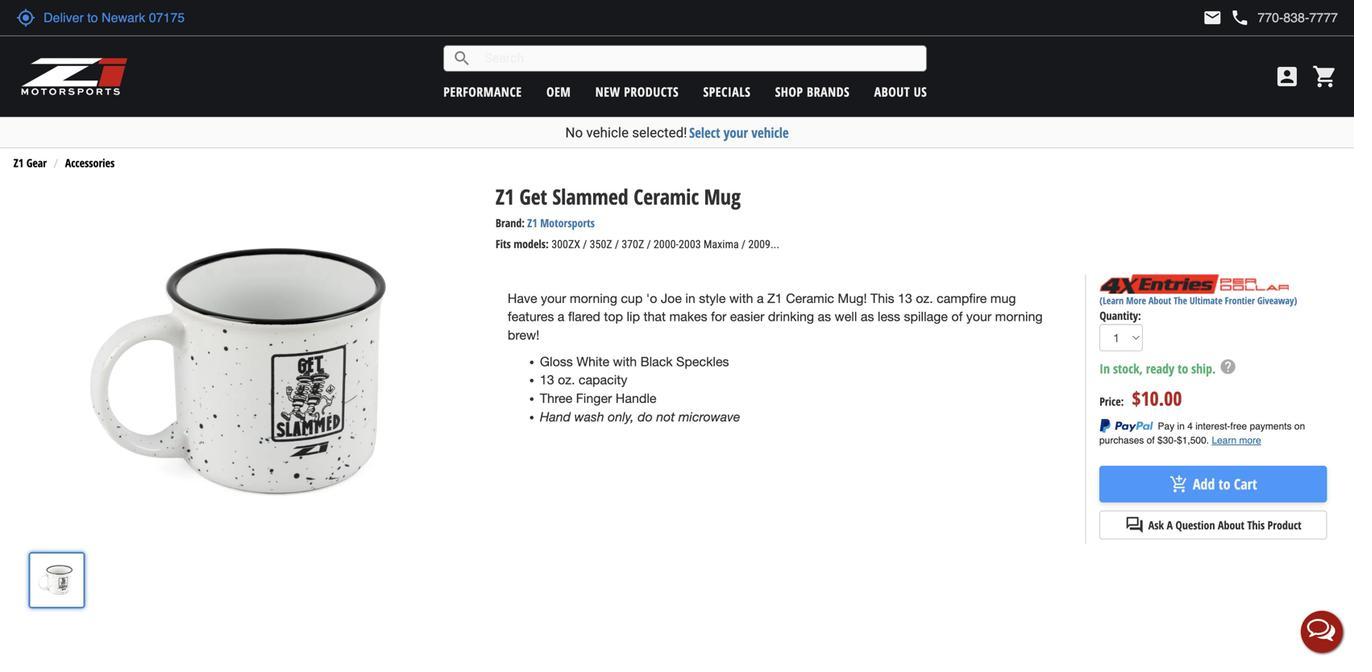 Task type: locate. For each thing, give the bounding box(es) containing it.
0 vertical spatial with
[[730, 291, 754, 306]]

question_answer
[[1125, 516, 1145, 535]]

mail phone
[[1203, 8, 1250, 27]]

0 horizontal spatial with
[[613, 354, 637, 369]]

motorsports
[[540, 215, 595, 231]]

oz. up spillage at the top right of the page
[[916, 291, 933, 306]]

0 vertical spatial to
[[1178, 360, 1189, 377]]

mail
[[1203, 8, 1223, 27]]

accessories link
[[65, 155, 115, 171]]

1 vertical spatial with
[[613, 354, 637, 369]]

to left 'ship.'
[[1178, 360, 1189, 377]]

about
[[875, 83, 910, 100], [1149, 294, 1172, 307], [1218, 518, 1245, 533]]

13 up the less
[[898, 291, 913, 306]]

us
[[914, 83, 927, 100]]

vehicle right no
[[586, 125, 629, 141]]

shop brands link
[[775, 83, 850, 100]]

13 up three
[[540, 373, 554, 388]]

spillage
[[904, 309, 948, 324]]

1 horizontal spatial your
[[724, 123, 748, 142]]

morning down mug
[[996, 309, 1043, 324]]

ceramic
[[634, 182, 699, 211], [786, 291, 835, 306]]

0 vertical spatial about
[[875, 83, 910, 100]]

300zx
[[552, 238, 581, 251]]

1 vertical spatial a
[[558, 309, 565, 324]]

brew!
[[508, 328, 540, 343]]

flared
[[568, 309, 601, 324]]

slammed
[[553, 182, 629, 211]]

have
[[508, 291, 538, 306]]

2 vertical spatial about
[[1218, 518, 1245, 533]]

lip
[[627, 309, 640, 324]]

0 vertical spatial a
[[757, 291, 764, 306]]

1 vertical spatial morning
[[996, 309, 1043, 324]]

gloss
[[540, 354, 573, 369]]

2 horizontal spatial your
[[967, 309, 992, 324]]

1 vertical spatial 13
[[540, 373, 554, 388]]

ceramic up drinking
[[786, 291, 835, 306]]

morning
[[570, 291, 618, 306], [996, 309, 1043, 324]]

z1 motorsports logo image
[[20, 56, 129, 97]]

shopping_cart
[[1313, 64, 1338, 90]]

models:
[[514, 236, 549, 252]]

as left well
[[818, 309, 831, 324]]

have your morning cup 'o joe in style with a z1 ceramic mug! this 13 oz. campfire mug features a flared top lip that makes for easier drinking as well as less spillage of your morning brew!
[[508, 291, 1043, 343]]

0 horizontal spatial vehicle
[[586, 125, 629, 141]]

about inside question_answer ask a question about this product
[[1218, 518, 1245, 533]]

0 horizontal spatial to
[[1178, 360, 1189, 377]]

mug!
[[838, 291, 867, 306]]

0 vertical spatial morning
[[570, 291, 618, 306]]

mail link
[[1203, 8, 1223, 27]]

vehicle
[[752, 123, 789, 142], [586, 125, 629, 141]]

this
[[871, 291, 895, 306], [1248, 518, 1265, 533]]

not
[[657, 409, 675, 424]]

1 horizontal spatial a
[[757, 291, 764, 306]]

product
[[1268, 518, 1302, 533]]

1 vertical spatial to
[[1219, 475, 1231, 494]]

oz.
[[916, 291, 933, 306], [558, 373, 575, 388]]

1 vertical spatial your
[[541, 291, 566, 306]]

your right 'select'
[[724, 123, 748, 142]]

Search search field
[[472, 46, 927, 71]]

1 vertical spatial oz.
[[558, 373, 575, 388]]

2 horizontal spatial about
[[1218, 518, 1245, 533]]

z1 gear link
[[14, 155, 47, 171]]

handle
[[616, 391, 657, 406]]

2009...
[[749, 238, 780, 251]]

stock,
[[1114, 360, 1143, 377]]

1 horizontal spatial ceramic
[[786, 291, 835, 306]]

microwave
[[679, 409, 741, 424]]

1 vertical spatial about
[[1149, 294, 1172, 307]]

specials link
[[704, 83, 751, 100]]

your
[[724, 123, 748, 142], [541, 291, 566, 306], [967, 309, 992, 324]]

a left flared
[[558, 309, 565, 324]]

products
[[624, 83, 679, 100]]

morning up flared
[[570, 291, 618, 306]]

a
[[1167, 518, 1173, 533]]

0 horizontal spatial your
[[541, 291, 566, 306]]

1 vertical spatial ceramic
[[786, 291, 835, 306]]

2 vertical spatial your
[[967, 309, 992, 324]]

1 horizontal spatial 13
[[898, 291, 913, 306]]

0 horizontal spatial ceramic
[[634, 182, 699, 211]]

1 as from the left
[[818, 309, 831, 324]]

capacity
[[579, 373, 628, 388]]

in
[[686, 291, 696, 306]]

about left the
[[1149, 294, 1172, 307]]

giveaway)
[[1258, 294, 1298, 307]]

oz. down gloss
[[558, 373, 575, 388]]

less
[[878, 309, 901, 324]]

your right the of
[[967, 309, 992, 324]]

phone
[[1231, 8, 1250, 27]]

1 horizontal spatial about
[[1149, 294, 1172, 307]]

no vehicle selected! select your vehicle
[[566, 123, 789, 142]]

1 horizontal spatial oz.
[[916, 291, 933, 306]]

ceramic inside the have your morning cup 'o joe in style with a z1 ceramic mug! this 13 oz. campfire mug features a flared top lip that makes for easier drinking as well as less spillage of your morning brew!
[[786, 291, 835, 306]]

about us
[[875, 83, 927, 100]]

0 horizontal spatial 13
[[540, 373, 554, 388]]

to right 'add' on the right bottom of the page
[[1219, 475, 1231, 494]]

0 vertical spatial oz.
[[916, 291, 933, 306]]

0 vertical spatial this
[[871, 291, 895, 306]]

370z
[[622, 238, 644, 251]]

a up easier
[[757, 291, 764, 306]]

shop brands
[[775, 83, 850, 100]]

/
[[583, 238, 587, 251], [615, 238, 619, 251], [647, 238, 651, 251], [742, 238, 746, 251]]

/ left the 2009...
[[742, 238, 746, 251]]

z1 up models:
[[528, 215, 538, 231]]

0 vertical spatial 13
[[898, 291, 913, 306]]

0 horizontal spatial a
[[558, 309, 565, 324]]

about left us
[[875, 83, 910, 100]]

1 horizontal spatial this
[[1248, 518, 1265, 533]]

0 horizontal spatial oz.
[[558, 373, 575, 388]]

1 horizontal spatial with
[[730, 291, 754, 306]]

z1
[[14, 155, 24, 171], [496, 182, 514, 211], [528, 215, 538, 231], [768, 291, 783, 306]]

1 vertical spatial this
[[1248, 518, 1265, 533]]

/ right 350z at the top left of the page
[[615, 238, 619, 251]]

account_box link
[[1271, 64, 1305, 90]]

1 horizontal spatial as
[[861, 309, 874, 324]]

my_location
[[16, 8, 35, 27]]

this left the product
[[1248, 518, 1265, 533]]

your up features
[[541, 291, 566, 306]]

brand:
[[496, 215, 525, 231]]

about right question
[[1218, 518, 1245, 533]]

help
[[1220, 358, 1237, 376]]

to
[[1178, 360, 1189, 377], [1219, 475, 1231, 494]]

1 horizontal spatial to
[[1219, 475, 1231, 494]]

0 vertical spatial your
[[724, 123, 748, 142]]

accessories
[[65, 155, 115, 171]]

ask
[[1149, 518, 1164, 533]]

z1 up brand:
[[496, 182, 514, 211]]

$10.00
[[1132, 385, 1182, 411]]

with up easier
[[730, 291, 754, 306]]

vehicle down shop
[[752, 123, 789, 142]]

0 horizontal spatial as
[[818, 309, 831, 324]]

ceramic up 2000-
[[634, 182, 699, 211]]

a
[[757, 291, 764, 306], [558, 309, 565, 324]]

z1 up drinking
[[768, 291, 783, 306]]

features
[[508, 309, 554, 324]]

0 horizontal spatial this
[[871, 291, 895, 306]]

/ right 370z
[[647, 238, 651, 251]]

this up the less
[[871, 291, 895, 306]]

0 vertical spatial ceramic
[[634, 182, 699, 211]]

with up capacity
[[613, 354, 637, 369]]

performance link
[[444, 83, 522, 100]]

as right well
[[861, 309, 874, 324]]

ceramic inside z1 get slammed ceramic mug brand: z1 motorsports fits models: 300zx / 350z / 370z / 2000-2003 maxima / 2009...
[[634, 182, 699, 211]]

/ left 350z at the top left of the page
[[583, 238, 587, 251]]

z1 gear
[[14, 155, 47, 171]]

13
[[898, 291, 913, 306], [540, 373, 554, 388]]

campfire
[[937, 291, 987, 306]]



Task type: vqa. For each thing, say whether or not it's contained in the screenshot.
with to the top
yes



Task type: describe. For each thing, give the bounding box(es) containing it.
gloss white with black speckles 13 oz. capacity three finger handle hand wash only, do not microwave
[[540, 354, 741, 424]]

(learn more about the ultimate frontier giveaway)
[[1100, 294, 1298, 307]]

350z
[[590, 238, 613, 251]]

13 inside the have your morning cup 'o joe in style with a z1 ceramic mug! this 13 oz. campfire mug features a flared top lip that makes for easier drinking as well as less spillage of your morning brew!
[[898, 291, 913, 306]]

new products link
[[596, 83, 679, 100]]

add_shopping_cart
[[1170, 475, 1189, 494]]

2 as from the left
[[861, 309, 874, 324]]

maxima
[[704, 238, 739, 251]]

that
[[644, 309, 666, 324]]

the
[[1174, 294, 1188, 307]]

z1 motorsports link
[[528, 215, 595, 231]]

drinking
[[768, 309, 814, 324]]

select
[[689, 123, 721, 142]]

0 horizontal spatial about
[[875, 83, 910, 100]]

z1 left gear
[[14, 155, 24, 171]]

shop
[[775, 83, 804, 100]]

in
[[1100, 360, 1110, 377]]

oz. inside gloss white with black speckles 13 oz. capacity three finger handle hand wash only, do not microwave
[[558, 373, 575, 388]]

black
[[641, 354, 673, 369]]

2003
[[679, 238, 701, 251]]

get
[[520, 182, 547, 211]]

(learn more about the ultimate frontier giveaway) link
[[1100, 294, 1298, 307]]

question
[[1176, 518, 1216, 533]]

this inside the have your morning cup 'o joe in style with a z1 ceramic mug! this 13 oz. campfire mug features a flared top lip that makes for easier drinking as well as less spillage of your morning brew!
[[871, 291, 895, 306]]

new
[[596, 83, 621, 100]]

'o
[[646, 291, 657, 306]]

0 horizontal spatial morning
[[570, 291, 618, 306]]

cart
[[1234, 475, 1258, 494]]

1 / from the left
[[583, 238, 587, 251]]

more
[[1127, 294, 1147, 307]]

1 horizontal spatial vehicle
[[752, 123, 789, 142]]

fits
[[496, 236, 511, 252]]

with inside the have your morning cup 'o joe in style with a z1 ceramic mug! this 13 oz. campfire mug features a flared top lip that makes for easier drinking as well as less spillage of your morning brew!
[[730, 291, 754, 306]]

(learn
[[1100, 294, 1124, 307]]

to inside the in stock, ready to ship. help
[[1178, 360, 1189, 377]]

shopping_cart link
[[1309, 64, 1338, 90]]

frontier
[[1225, 294, 1255, 307]]

mug
[[704, 182, 741, 211]]

quantity:
[[1100, 308, 1142, 323]]

price:
[[1100, 394, 1124, 409]]

vehicle inside no vehicle selected! select your vehicle
[[586, 125, 629, 141]]

question_answer ask a question about this product
[[1125, 516, 1302, 535]]

do
[[638, 409, 653, 424]]

account_box
[[1275, 64, 1301, 90]]

brands
[[807, 83, 850, 100]]

price: $10.00
[[1100, 385, 1182, 411]]

gear
[[26, 155, 47, 171]]

13 inside gloss white with black speckles 13 oz. capacity three finger handle hand wash only, do not microwave
[[540, 373, 554, 388]]

easier
[[730, 309, 765, 324]]

selected!
[[632, 125, 687, 141]]

ship.
[[1192, 360, 1216, 377]]

mug
[[991, 291, 1016, 306]]

finger
[[576, 391, 612, 406]]

makes
[[670, 309, 708, 324]]

z1 get slammed ceramic mug brand: z1 motorsports fits models: 300zx / 350z / 370z / 2000-2003 maxima / 2009...
[[496, 182, 780, 252]]

search
[[453, 49, 472, 68]]

in stock, ready to ship. help
[[1100, 358, 1237, 377]]

no
[[566, 125, 583, 141]]

for
[[711, 309, 727, 324]]

1 horizontal spatial morning
[[996, 309, 1043, 324]]

new products
[[596, 83, 679, 100]]

speckles
[[677, 354, 729, 369]]

add_shopping_cart add to cart
[[1170, 475, 1258, 494]]

oem link
[[547, 83, 571, 100]]

cup
[[621, 291, 643, 306]]

hand
[[540, 409, 571, 424]]

style
[[699, 291, 726, 306]]

joe
[[661, 291, 682, 306]]

with inside gloss white with black speckles 13 oz. capacity three finger handle hand wash only, do not microwave
[[613, 354, 637, 369]]

only,
[[608, 409, 634, 424]]

well
[[835, 309, 857, 324]]

this inside question_answer ask a question about this product
[[1248, 518, 1265, 533]]

z1 inside the have your morning cup 'o joe in style with a z1 ceramic mug! this 13 oz. campfire mug features a flared top lip that makes for easier drinking as well as less spillage of your morning brew!
[[768, 291, 783, 306]]

4 / from the left
[[742, 238, 746, 251]]

ready
[[1146, 360, 1175, 377]]

three
[[540, 391, 573, 406]]

about us link
[[875, 83, 927, 100]]

specials
[[704, 83, 751, 100]]

select your vehicle link
[[689, 123, 789, 142]]

oz. inside the have your morning cup 'o joe in style with a z1 ceramic mug! this 13 oz. campfire mug features a flared top lip that makes for easier drinking as well as less spillage of your morning brew!
[[916, 291, 933, 306]]

2000-
[[654, 238, 679, 251]]

3 / from the left
[[647, 238, 651, 251]]

performance
[[444, 83, 522, 100]]

ultimate
[[1190, 294, 1223, 307]]

2 / from the left
[[615, 238, 619, 251]]

top
[[604, 309, 623, 324]]

add
[[1193, 475, 1215, 494]]

white
[[577, 354, 610, 369]]

wash
[[575, 409, 604, 424]]



